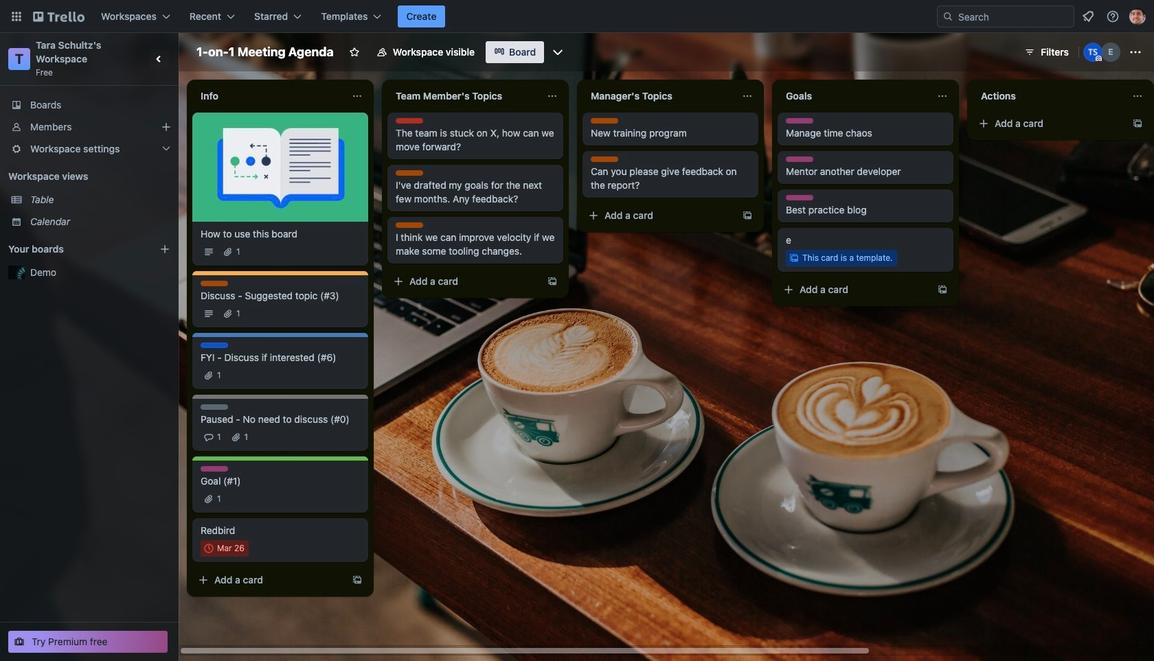 Task type: vqa. For each thing, say whether or not it's contained in the screenshot.
on within the Key Objectives that the program will focus on in a given time period
no



Task type: locate. For each thing, give the bounding box(es) containing it.
Board name text field
[[190, 41, 341, 63]]

color: blue, title: "fyi" element
[[201, 343, 228, 348]]

None text field
[[973, 85, 1127, 107]]

None text field
[[192, 85, 346, 107], [387, 85, 541, 107], [583, 85, 736, 107], [778, 85, 932, 107], [192, 85, 346, 107], [387, 85, 541, 107], [583, 85, 736, 107], [778, 85, 932, 107]]

None checkbox
[[201, 541, 249, 557]]

2 horizontal spatial create from template… image
[[1132, 118, 1143, 129]]

color: orange, title: "discuss" element
[[591, 118, 618, 124], [591, 157, 618, 162], [396, 170, 423, 176], [396, 223, 423, 228], [201, 281, 228, 286]]

this member is an admin of this board. image
[[1096, 56, 1102, 62]]

customize views image
[[551, 45, 565, 59]]

color: pink, title: "goal" element
[[786, 118, 813, 124], [786, 157, 813, 162], [786, 195, 813, 201], [201, 466, 228, 472]]

create from template… image
[[547, 276, 558, 287], [352, 575, 363, 586]]

workspace navigation collapse icon image
[[150, 49, 169, 69]]

create from template… image
[[1132, 118, 1143, 129], [742, 210, 753, 221], [937, 284, 948, 295]]

2 vertical spatial create from template… image
[[937, 284, 948, 295]]

1 vertical spatial create from template… image
[[742, 210, 753, 221]]

0 notifications image
[[1080, 8, 1096, 25]]

0 vertical spatial create from template… image
[[1132, 118, 1143, 129]]

ethanhunt1 (ethanhunt117) image
[[1101, 43, 1120, 62]]

1 vertical spatial create from template… image
[[352, 575, 363, 586]]

0 vertical spatial create from template… image
[[547, 276, 558, 287]]

1 horizontal spatial create from template… image
[[937, 284, 948, 295]]

1 horizontal spatial create from template… image
[[547, 276, 558, 287]]

color: red, title: "blocker" element
[[396, 118, 423, 124]]



Task type: describe. For each thing, give the bounding box(es) containing it.
color: black, title: "paused" element
[[201, 405, 228, 410]]

back to home image
[[33, 5, 84, 27]]

open information menu image
[[1106, 10, 1120, 23]]

primary element
[[0, 0, 1154, 33]]

0 horizontal spatial create from template… image
[[742, 210, 753, 221]]

0 horizontal spatial create from template… image
[[352, 575, 363, 586]]

your boards with 1 items element
[[8, 241, 139, 258]]

add board image
[[159, 244, 170, 255]]

star or unstar board image
[[349, 47, 360, 58]]

search image
[[943, 11, 954, 22]]

show menu image
[[1129, 45, 1142, 59]]

tara schultz (taraschultz7) image
[[1083, 43, 1103, 62]]

Search field
[[937, 5, 1074, 27]]

james peterson (jamespeterson93) image
[[1129, 8, 1146, 25]]



